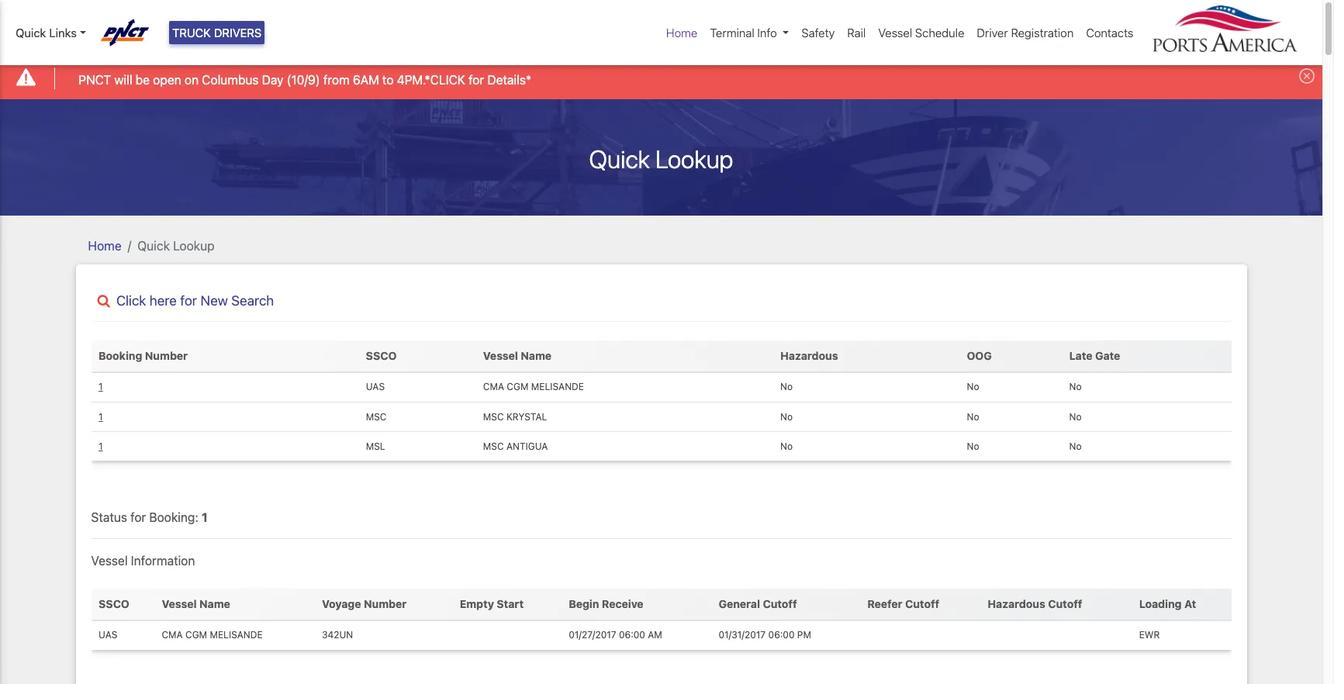 Task type: describe. For each thing, give the bounding box(es) containing it.
0 horizontal spatial ssco
[[99, 597, 129, 611]]

receive
[[602, 597, 644, 611]]

truck drivers
[[172, 26, 262, 40]]

loading at
[[1139, 597, 1196, 611]]

reefer cutoff
[[867, 597, 940, 611]]

driver
[[977, 26, 1008, 40]]

vessel information
[[91, 554, 195, 568]]

vessel schedule
[[878, 26, 965, 40]]

1 horizontal spatial for
[[180, 292, 197, 308]]

terminal info
[[710, 26, 777, 40]]

reefer
[[867, 597, 903, 611]]

0 horizontal spatial home link
[[88, 239, 122, 253]]

cutoff for hazardous cutoff
[[1048, 597, 1082, 611]]

msc for msc krystal
[[483, 411, 504, 423]]

0 horizontal spatial quick lookup
[[137, 239, 215, 253]]

to
[[382, 73, 394, 87]]

click
[[116, 292, 146, 308]]

search
[[231, 292, 274, 308]]

columbus
[[202, 73, 259, 87]]

msc antigua
[[483, 440, 548, 452]]

empty start
[[460, 597, 524, 611]]

late
[[1069, 349, 1093, 362]]

ewr
[[1139, 629, 1160, 641]]

be
[[136, 73, 150, 87]]

empty
[[460, 597, 494, 611]]

1 vertical spatial quick
[[589, 144, 650, 173]]

hazardous for hazardous
[[780, 349, 838, 362]]

home inside home link
[[666, 26, 698, 40]]

click here for new search link
[[91, 292, 1231, 309]]

antigua
[[506, 440, 548, 452]]

info
[[757, 26, 777, 40]]

links
[[49, 26, 77, 40]]

1 for uas
[[99, 381, 103, 393]]

0 horizontal spatial cgm
[[185, 629, 207, 641]]

1 horizontal spatial quick
[[137, 239, 170, 253]]

contacts
[[1086, 26, 1134, 40]]

search image
[[97, 294, 110, 308]]

1 horizontal spatial quick lookup
[[589, 144, 733, 173]]

0 horizontal spatial cma
[[162, 629, 183, 641]]

information
[[131, 554, 195, 568]]

booking:
[[149, 511, 198, 525]]

am
[[648, 629, 662, 641]]

hazardous cutoff
[[988, 597, 1082, 611]]

oog
[[967, 349, 992, 362]]

vessel down 'status' at the bottom left of the page
[[91, 554, 128, 568]]

1 horizontal spatial cgm
[[507, 381, 529, 393]]

1 button for uas
[[99, 380, 103, 394]]

krystal
[[506, 411, 547, 423]]

quick links
[[16, 26, 77, 40]]

01/31/2017
[[719, 629, 766, 641]]

pm
[[797, 629, 811, 641]]

1 for msl
[[99, 440, 103, 452]]

4pm.*click
[[397, 73, 465, 87]]

late gate
[[1069, 349, 1120, 362]]

terminal
[[710, 26, 755, 40]]

pnct
[[78, 73, 111, 87]]

cutoff for general cutoff
[[763, 597, 797, 611]]

0 vertical spatial cma
[[483, 381, 504, 393]]

(10/9)
[[287, 73, 320, 87]]

1 horizontal spatial lookup
[[655, 144, 733, 173]]

1 vertical spatial melisande
[[210, 629, 263, 641]]

status
[[91, 511, 127, 525]]

0 horizontal spatial home
[[88, 239, 122, 253]]

will
[[114, 73, 132, 87]]

here
[[150, 292, 177, 308]]

0 horizontal spatial name
[[199, 597, 230, 611]]

on
[[185, 73, 199, 87]]

schedule
[[915, 26, 965, 40]]

msc for msc
[[366, 411, 387, 423]]

from
[[323, 73, 350, 87]]

registration
[[1011, 26, 1074, 40]]

1 horizontal spatial ssco
[[366, 349, 397, 362]]

0 horizontal spatial quick
[[16, 26, 46, 40]]

pnct will be open on columbus day (10/9) from 6am to 4pm.*click for details* alert
[[0, 57, 1323, 99]]

1 for msc
[[99, 411, 103, 423]]



Task type: locate. For each thing, give the bounding box(es) containing it.
2 vertical spatial quick
[[137, 239, 170, 253]]

start
[[497, 597, 524, 611]]

0 vertical spatial number
[[145, 349, 188, 362]]

vessel up msc krystal
[[483, 349, 518, 362]]

general cutoff
[[719, 597, 797, 611]]

vessel name
[[483, 349, 552, 362], [162, 597, 230, 611]]

0 vertical spatial quick
[[16, 26, 46, 40]]

drivers
[[214, 26, 262, 40]]

lookup
[[655, 144, 733, 173], [173, 239, 215, 253]]

2 horizontal spatial cutoff
[[1048, 597, 1082, 611]]

1 vertical spatial 1 button
[[99, 410, 103, 424]]

2 06:00 from the left
[[768, 629, 795, 641]]

for
[[469, 73, 484, 87], [180, 292, 197, 308], [130, 511, 146, 525]]

1 vertical spatial number
[[364, 597, 407, 611]]

cma
[[483, 381, 504, 393], [162, 629, 183, 641]]

vessel schedule link
[[872, 18, 971, 48]]

home up pnct will be open on columbus day (10/9) from 6am to 4pm.*click for details* alert
[[666, 26, 698, 40]]

cutoff for reefer cutoff
[[905, 597, 940, 611]]

melisande
[[531, 381, 584, 393], [210, 629, 263, 641]]

vessel inside vessel schedule link
[[878, 26, 912, 40]]

voyage number
[[322, 597, 407, 611]]

1 vertical spatial cma cgm melisande
[[162, 629, 263, 641]]

msc
[[366, 411, 387, 423], [483, 411, 504, 423], [483, 440, 504, 452]]

1 button for msl
[[99, 440, 103, 454]]

truck
[[172, 26, 211, 40]]

name
[[521, 349, 552, 362], [199, 597, 230, 611]]

6am
[[353, 73, 379, 87]]

1 vertical spatial vessel name
[[162, 597, 230, 611]]

0 vertical spatial for
[[469, 73, 484, 87]]

0 vertical spatial cgm
[[507, 381, 529, 393]]

06:00 for pm
[[768, 629, 795, 641]]

general
[[719, 597, 760, 611]]

1 vertical spatial lookup
[[173, 239, 215, 253]]

pnct will be open on columbus day (10/9) from 6am to 4pm.*click for details* link
[[78, 70, 531, 89]]

2 horizontal spatial quick
[[589, 144, 650, 173]]

rail
[[847, 26, 866, 40]]

ssco
[[366, 349, 397, 362], [99, 597, 129, 611]]

quick links link
[[16, 24, 86, 41]]

1 button
[[99, 380, 103, 394], [99, 410, 103, 424], [99, 440, 103, 454]]

1 vertical spatial for
[[180, 292, 197, 308]]

number for booking number
[[145, 349, 188, 362]]

0 vertical spatial vessel name
[[483, 349, 552, 362]]

0 vertical spatial name
[[521, 349, 552, 362]]

1 vertical spatial name
[[199, 597, 230, 611]]

gate
[[1095, 349, 1120, 362]]

1 horizontal spatial cma cgm melisande
[[483, 381, 584, 393]]

1 horizontal spatial number
[[364, 597, 407, 611]]

01/31/2017 06:00 pm
[[719, 629, 811, 641]]

hazardous
[[780, 349, 838, 362], [988, 597, 1046, 611]]

details*
[[487, 73, 531, 87]]

msc for msc antigua
[[483, 440, 504, 452]]

close image
[[1299, 68, 1315, 84]]

0 horizontal spatial lookup
[[173, 239, 215, 253]]

home link
[[660, 18, 704, 48], [88, 239, 122, 253]]

cma up msc krystal
[[483, 381, 504, 393]]

0 vertical spatial home
[[666, 26, 698, 40]]

342un
[[322, 629, 353, 641]]

click here for new search
[[116, 292, 274, 308]]

cgm
[[507, 381, 529, 393], [185, 629, 207, 641]]

number for voyage number
[[364, 597, 407, 611]]

1 vertical spatial uas
[[99, 629, 118, 641]]

1 horizontal spatial name
[[521, 349, 552, 362]]

for left details*
[[469, 73, 484, 87]]

new
[[201, 292, 228, 308]]

for right here
[[180, 292, 197, 308]]

1 horizontal spatial hazardous
[[988, 597, 1046, 611]]

home link up the search icon
[[88, 239, 122, 253]]

2 1 button from the top
[[99, 410, 103, 424]]

1 vertical spatial ssco
[[99, 597, 129, 611]]

1 vertical spatial hazardous
[[988, 597, 1046, 611]]

1 vertical spatial cgm
[[185, 629, 207, 641]]

0 horizontal spatial cutoff
[[763, 597, 797, 611]]

06:00 for am
[[619, 629, 645, 641]]

home link up pnct will be open on columbus day (10/9) from 6am to 4pm.*click for details* alert
[[660, 18, 704, 48]]

quick lookup
[[589, 144, 733, 173], [137, 239, 215, 253]]

0 vertical spatial melisande
[[531, 381, 584, 393]]

for inside alert
[[469, 73, 484, 87]]

06:00 left "pm" in the right bottom of the page
[[768, 629, 795, 641]]

1 horizontal spatial cutoff
[[905, 597, 940, 611]]

for right 'status' at the bottom left of the page
[[130, 511, 146, 525]]

cma down information
[[162, 629, 183, 641]]

0 horizontal spatial melisande
[[210, 629, 263, 641]]

0 horizontal spatial number
[[145, 349, 188, 362]]

0 vertical spatial ssco
[[366, 349, 397, 362]]

uas
[[366, 381, 385, 393], [99, 629, 118, 641]]

0 vertical spatial cma cgm melisande
[[483, 381, 584, 393]]

1 vertical spatial quick lookup
[[137, 239, 215, 253]]

no
[[780, 381, 793, 393], [967, 381, 979, 393], [1069, 381, 1082, 393], [780, 411, 793, 423], [967, 411, 979, 423], [1069, 411, 1082, 423], [780, 440, 793, 452], [967, 440, 979, 452], [1069, 440, 1082, 452]]

1 1 button from the top
[[99, 380, 103, 394]]

0 horizontal spatial hazardous
[[780, 349, 838, 362]]

2 vertical spatial 1 button
[[99, 440, 103, 454]]

01/27/2017
[[569, 629, 616, 641]]

2 vertical spatial for
[[130, 511, 146, 525]]

safety link
[[795, 18, 841, 48]]

2 horizontal spatial for
[[469, 73, 484, 87]]

msc up msl
[[366, 411, 387, 423]]

1 horizontal spatial vessel name
[[483, 349, 552, 362]]

voyage
[[322, 597, 361, 611]]

vessel name down information
[[162, 597, 230, 611]]

day
[[262, 73, 284, 87]]

2 cutoff from the left
[[905, 597, 940, 611]]

driver registration link
[[971, 18, 1080, 48]]

0 vertical spatial home link
[[660, 18, 704, 48]]

1 horizontal spatial cma
[[483, 381, 504, 393]]

rail link
[[841, 18, 872, 48]]

1 horizontal spatial home
[[666, 26, 698, 40]]

number right voyage
[[364, 597, 407, 611]]

open
[[153, 73, 181, 87]]

number
[[145, 349, 188, 362], [364, 597, 407, 611]]

06:00 left am
[[619, 629, 645, 641]]

vessel down information
[[162, 597, 197, 611]]

contacts link
[[1080, 18, 1140, 48]]

vessel right the rail
[[878, 26, 912, 40]]

cutoff
[[763, 597, 797, 611], [905, 597, 940, 611], [1048, 597, 1082, 611]]

at
[[1184, 597, 1196, 611]]

home up the search icon
[[88, 239, 122, 253]]

0 vertical spatial uas
[[366, 381, 385, 393]]

pnct will be open on columbus day (10/9) from 6am to 4pm.*click for details*
[[78, 73, 531, 87]]

home
[[666, 26, 698, 40], [88, 239, 122, 253]]

1 vertical spatial home link
[[88, 239, 122, 253]]

number right booking in the left bottom of the page
[[145, 349, 188, 362]]

0 horizontal spatial 06:00
[[619, 629, 645, 641]]

0 vertical spatial quick lookup
[[589, 144, 733, 173]]

1 horizontal spatial home link
[[660, 18, 704, 48]]

1 horizontal spatial uas
[[366, 381, 385, 393]]

1
[[99, 381, 103, 393], [99, 411, 103, 423], [99, 440, 103, 452], [202, 511, 208, 525]]

booking number
[[99, 349, 188, 362]]

0 vertical spatial lookup
[[655, 144, 733, 173]]

cma cgm melisande
[[483, 381, 584, 393], [162, 629, 263, 641]]

1 horizontal spatial 06:00
[[768, 629, 795, 641]]

terminal info link
[[704, 18, 795, 48]]

0 horizontal spatial uas
[[99, 629, 118, 641]]

3 cutoff from the left
[[1048, 597, 1082, 611]]

booking
[[99, 349, 142, 362]]

msc left 'krystal'
[[483, 411, 504, 423]]

0 horizontal spatial vessel name
[[162, 597, 230, 611]]

1 button for msc
[[99, 410, 103, 424]]

3 1 button from the top
[[99, 440, 103, 454]]

1 vertical spatial home
[[88, 239, 122, 253]]

driver registration
[[977, 26, 1074, 40]]

1 cutoff from the left
[[763, 597, 797, 611]]

0 vertical spatial 1 button
[[99, 380, 103, 394]]

truck drivers link
[[169, 21, 265, 45]]

1 vertical spatial cma
[[162, 629, 183, 641]]

06:00
[[619, 629, 645, 641], [768, 629, 795, 641]]

01/27/2017 06:00 am
[[569, 629, 662, 641]]

0 horizontal spatial cma cgm melisande
[[162, 629, 263, 641]]

status for booking: 1
[[91, 511, 208, 525]]

hazardous for hazardous cutoff
[[988, 597, 1046, 611]]

vessel name up msc krystal
[[483, 349, 552, 362]]

msl
[[366, 440, 385, 452]]

safety
[[802, 26, 835, 40]]

0 vertical spatial hazardous
[[780, 349, 838, 362]]

begin
[[569, 597, 599, 611]]

msc krystal
[[483, 411, 547, 423]]

1 06:00 from the left
[[619, 629, 645, 641]]

loading
[[1139, 597, 1182, 611]]

begin receive
[[569, 597, 644, 611]]

1 horizontal spatial melisande
[[531, 381, 584, 393]]

msc left the antigua
[[483, 440, 504, 452]]

0 horizontal spatial for
[[130, 511, 146, 525]]



Task type: vqa. For each thing, say whether or not it's contained in the screenshot.
terminal: in the bottom right of the page
no



